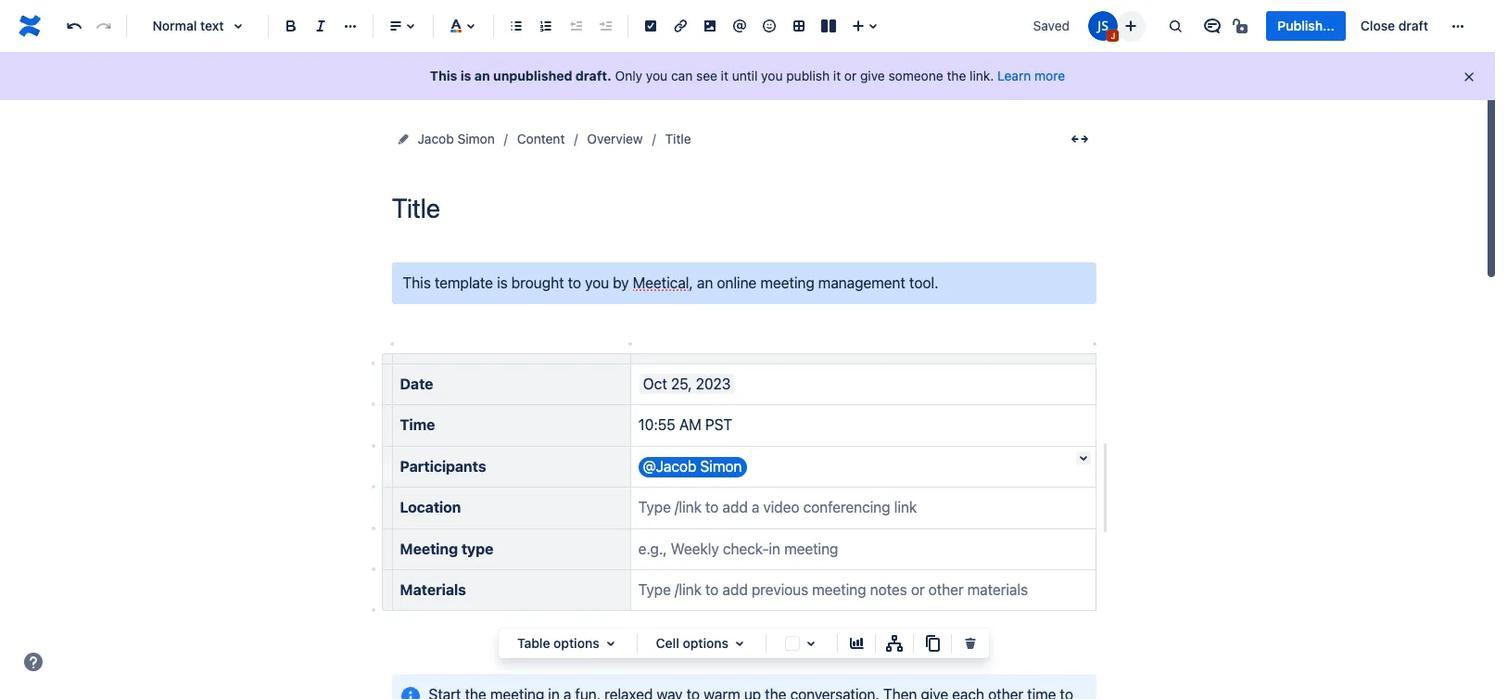 Task type: locate. For each thing, give the bounding box(es) containing it.
table image
[[788, 15, 810, 37]]

this up jacob
[[430, 68, 457, 83]]

until
[[732, 68, 758, 83]]

1 vertical spatial is
[[497, 274, 508, 291]]

an
[[475, 68, 490, 83], [697, 274, 713, 291]]

0 horizontal spatial is
[[461, 68, 471, 83]]

content link
[[517, 128, 565, 150]]

Give this page a title text field
[[392, 193, 1096, 223]]

2 it from the left
[[833, 68, 841, 83]]

find and replace image
[[1165, 15, 1187, 37]]

1 horizontal spatial options
[[683, 635, 729, 651]]

options
[[554, 635, 599, 651], [683, 635, 729, 651]]

is left brought
[[497, 274, 508, 291]]

Main content area, start typing to enter text. text field
[[381, 262, 1109, 699]]

am
[[679, 417, 702, 433]]

it
[[721, 68, 729, 83], [833, 68, 841, 83]]

it right see
[[721, 68, 729, 83]]

1 horizontal spatial simon
[[700, 458, 742, 474]]

@jacob
[[643, 458, 697, 474]]

an left unpublished
[[475, 68, 490, 83]]

table
[[517, 635, 550, 651]]

see
[[696, 68, 718, 83]]

is up jacob simon at the left of the page
[[461, 68, 471, 83]]

jacob simon
[[418, 131, 495, 146]]

cell
[[656, 635, 679, 651]]

more formatting image
[[339, 15, 362, 37]]

management
[[818, 274, 906, 291]]

1 vertical spatial an
[[697, 274, 713, 291]]

confluence image
[[15, 11, 45, 41], [15, 11, 45, 41]]

simon for @jacob simon
[[700, 458, 742, 474]]

emoji image
[[758, 15, 781, 37]]

you left can
[[646, 68, 668, 83]]

can
[[671, 68, 693, 83]]

1 horizontal spatial it
[[833, 68, 841, 83]]

0 vertical spatial this
[[430, 68, 457, 83]]

normal
[[152, 18, 197, 33]]

outdent ⇧tab image
[[565, 15, 587, 37]]

pst
[[705, 417, 733, 433]]

redo ⌘⇧z image
[[93, 15, 115, 37]]

you
[[646, 68, 668, 83], [761, 68, 783, 83], [585, 274, 609, 291]]

is
[[461, 68, 471, 83], [497, 274, 508, 291]]

10:55 am pst
[[638, 417, 733, 433]]

jacob simon link
[[418, 128, 495, 150]]

options inside popup button
[[554, 635, 599, 651]]

align left image
[[385, 15, 407, 37]]

publish... button
[[1267, 11, 1346, 41]]

online
[[717, 274, 757, 291]]

location
[[400, 499, 461, 516]]

1 it from the left
[[721, 68, 729, 83]]

options inside dropdown button
[[683, 635, 729, 651]]

an left online
[[697, 274, 713, 291]]

this left template
[[403, 274, 431, 291]]

link image
[[669, 15, 692, 37]]

numbered list ⌘⇧7 image
[[535, 15, 557, 37]]

1 horizontal spatial is
[[497, 274, 508, 291]]

oct 25, 2023
[[643, 375, 731, 392]]

normal text button
[[134, 6, 261, 46]]

panel info image
[[399, 685, 421, 699]]

meeting
[[761, 274, 815, 291]]

link.
[[970, 68, 994, 83]]

this inside main content area, start typing to enter text. text field
[[403, 274, 431, 291]]

learn
[[998, 68, 1031, 83]]

text
[[200, 18, 224, 33]]

expand dropdown menu image
[[599, 632, 622, 655]]

simon down pst
[[700, 458, 742, 474]]

simon
[[458, 131, 495, 146], [700, 458, 742, 474]]

the
[[947, 68, 966, 83]]

you right to
[[585, 274, 609, 291]]

date
[[400, 375, 433, 392]]

1 options from the left
[[554, 635, 599, 651]]

2 options from the left
[[683, 635, 729, 651]]

only
[[615, 68, 643, 83]]

help image
[[22, 651, 45, 673]]

make page full-width image
[[1068, 128, 1091, 150]]

it left or
[[833, 68, 841, 83]]

this
[[430, 68, 457, 83], [403, 274, 431, 291]]

chart image
[[846, 632, 868, 655]]

simon inside main content area, start typing to enter text. text field
[[700, 458, 742, 474]]

add image, video, or file image
[[699, 15, 721, 37]]

jacob simon image
[[1089, 11, 1118, 41]]

action item image
[[640, 15, 662, 37]]

publish...
[[1278, 18, 1335, 33]]

0 horizontal spatial options
[[554, 635, 599, 651]]

1 vertical spatial this
[[403, 274, 431, 291]]

0 horizontal spatial you
[[585, 274, 609, 291]]

close
[[1361, 18, 1395, 33]]

0 vertical spatial an
[[475, 68, 490, 83]]

0 vertical spatial is
[[461, 68, 471, 83]]

1 horizontal spatial an
[[697, 274, 713, 291]]

simon right jacob
[[458, 131, 495, 146]]

options right table
[[554, 635, 599, 651]]

template
[[435, 274, 493, 291]]

@jacob simon
[[643, 458, 742, 474]]

options right cell
[[683, 635, 729, 651]]

0 vertical spatial simon
[[458, 131, 495, 146]]

you right until
[[761, 68, 783, 83]]

0 horizontal spatial an
[[475, 68, 490, 83]]

unpublished
[[493, 68, 572, 83]]

0 horizontal spatial it
[[721, 68, 729, 83]]

meetical,
[[633, 274, 693, 291]]

1 vertical spatial simon
[[700, 458, 742, 474]]

0 horizontal spatial simon
[[458, 131, 495, 146]]

cell options
[[656, 635, 729, 651]]

comment icon image
[[1202, 15, 1224, 37]]

title link
[[665, 128, 691, 150]]

mention image
[[729, 15, 751, 37]]



Task type: describe. For each thing, give the bounding box(es) containing it.
close draft
[[1361, 18, 1429, 33]]

layouts image
[[818, 15, 840, 37]]

10:55
[[638, 417, 676, 433]]

invite to edit image
[[1120, 14, 1143, 37]]

undo ⌘z image
[[63, 15, 85, 37]]

dismiss image
[[1462, 70, 1477, 84]]

manage connected data image
[[884, 632, 906, 655]]

options for cell options
[[683, 635, 729, 651]]

overview link
[[587, 128, 643, 150]]

learn more link
[[998, 68, 1065, 83]]

publish
[[786, 68, 830, 83]]

time
[[400, 417, 435, 433]]

this template is brought to you by meetical, an online meeting management tool.
[[403, 274, 939, 291]]

cell options button
[[645, 632, 758, 655]]

more
[[1035, 68, 1065, 83]]

indent tab image
[[594, 15, 617, 37]]

meeting
[[400, 540, 458, 557]]

draft
[[1399, 18, 1429, 33]]

by
[[613, 274, 629, 291]]

brought
[[512, 274, 564, 291]]

table options button
[[506, 632, 629, 655]]

meeting type
[[400, 540, 494, 557]]

this for this is an unpublished draft. only you can see it until you publish it or give someone the link. learn more
[[430, 68, 457, 83]]

give
[[860, 68, 885, 83]]

materials
[[400, 581, 466, 598]]

participants
[[400, 458, 486, 474]]

type
[[462, 540, 494, 557]]

remove image
[[960, 632, 982, 655]]

this is an unpublished draft. only you can see it until you publish it or give someone the link. learn more
[[430, 68, 1065, 83]]

expand dropdown menu image
[[729, 632, 751, 655]]

is inside main content area, start typing to enter text. text field
[[497, 274, 508, 291]]

no restrictions image
[[1232, 15, 1254, 37]]

this for this template is brought to you by meetical, an online meeting management tool.
[[403, 274, 431, 291]]

table options
[[517, 635, 599, 651]]

saved
[[1033, 18, 1070, 33]]

title
[[665, 131, 691, 146]]

2023
[[696, 375, 731, 392]]

cell background image
[[800, 632, 822, 655]]

copy image
[[922, 632, 944, 655]]

italic ⌘i image
[[310, 15, 332, 37]]

to
[[568, 274, 581, 291]]

an inside main content area, start typing to enter text. text field
[[697, 274, 713, 291]]

someone
[[889, 68, 944, 83]]

options for table options
[[554, 635, 599, 651]]

draft.
[[576, 68, 612, 83]]

normal text
[[152, 18, 224, 33]]

simon for jacob simon
[[458, 131, 495, 146]]

1 horizontal spatial you
[[646, 68, 668, 83]]

2 horizontal spatial you
[[761, 68, 783, 83]]

move this page image
[[395, 132, 410, 146]]

you inside main content area, start typing to enter text. text field
[[585, 274, 609, 291]]

close draft button
[[1350, 11, 1440, 41]]

bold ⌘b image
[[280, 15, 302, 37]]

tool.
[[909, 274, 939, 291]]

more image
[[1447, 15, 1469, 37]]

or
[[845, 68, 857, 83]]

jacob
[[418, 131, 454, 146]]

oct
[[643, 375, 667, 392]]

bullet list ⌘⇧8 image
[[505, 15, 528, 37]]

25,
[[671, 375, 692, 392]]

overview
[[587, 131, 643, 146]]

content
[[517, 131, 565, 146]]



Task type: vqa. For each thing, say whether or not it's contained in the screenshot.
you can install, update, enable, and disable apps here. find new apps.
no



